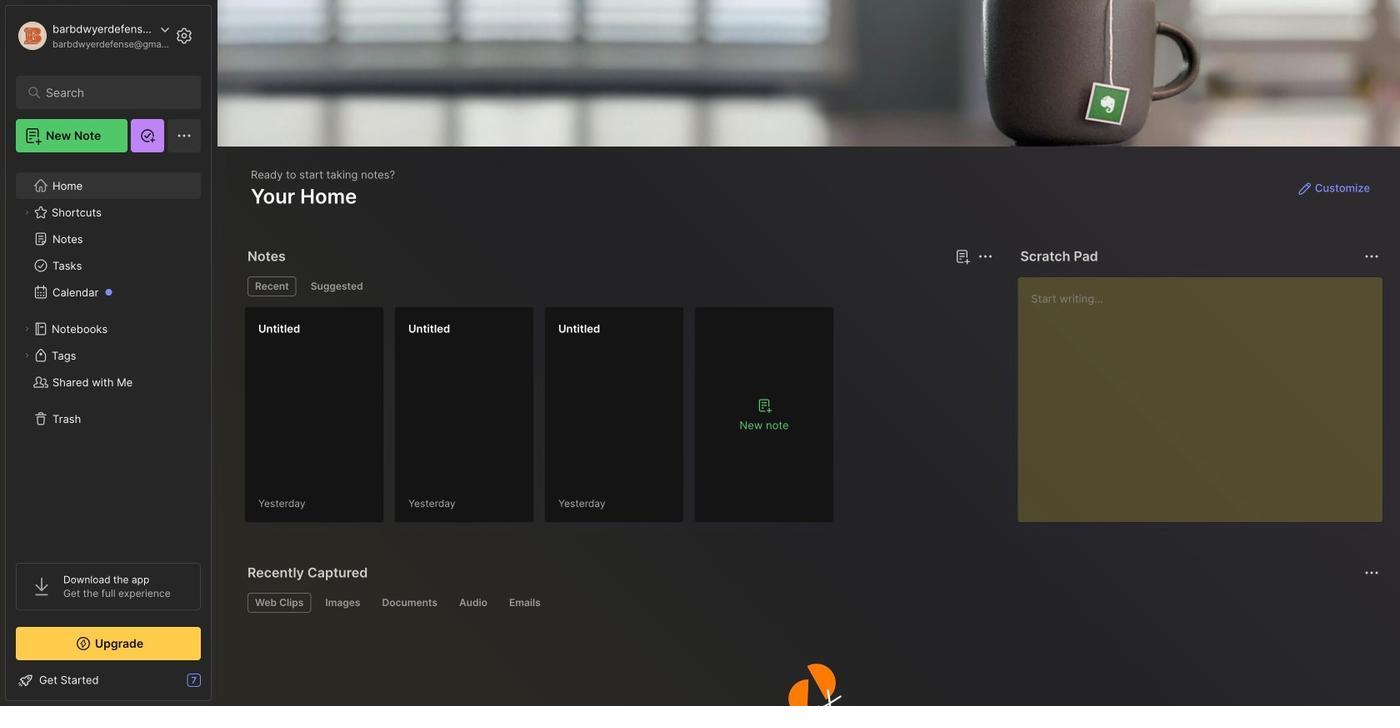 Task type: vqa. For each thing, say whether or not it's contained in the screenshot.
search field within the Main element
yes



Task type: locate. For each thing, give the bounding box(es) containing it.
expand tags image
[[22, 351, 32, 361]]

None search field
[[46, 83, 179, 103]]

More actions field
[[974, 245, 997, 268], [1360, 245, 1384, 268]]

click to collapse image
[[210, 676, 223, 696]]

settings image
[[174, 26, 194, 46]]

Start writing… text field
[[1031, 278, 1382, 509]]

tab
[[248, 277, 297, 297], [303, 277, 371, 297], [248, 594, 311, 614], [318, 594, 368, 614], [375, 594, 445, 614], [452, 594, 495, 614], [502, 594, 548, 614]]

tab list
[[248, 277, 991, 297], [248, 594, 1377, 614]]

row group
[[244, 307, 844, 534]]

0 vertical spatial tab list
[[248, 277, 991, 297]]

tree
[[6, 163, 211, 549]]

1 horizontal spatial more actions field
[[1360, 245, 1384, 268]]

0 horizontal spatial more actions field
[[974, 245, 997, 268]]

more actions image
[[1362, 247, 1382, 267]]

1 vertical spatial tab list
[[248, 594, 1377, 614]]



Task type: describe. For each thing, give the bounding box(es) containing it.
2 more actions field from the left
[[1360, 245, 1384, 268]]

none search field inside main element
[[46, 83, 179, 103]]

tree inside main element
[[6, 163, 211, 549]]

Search text field
[[46, 85, 179, 101]]

more actions image
[[976, 247, 996, 267]]

1 more actions field from the left
[[974, 245, 997, 268]]

main element
[[0, 0, 217, 707]]

Help and Learning task checklist field
[[6, 668, 211, 694]]

2 tab list from the top
[[248, 594, 1377, 614]]

1 tab list from the top
[[248, 277, 991, 297]]

expand notebooks image
[[22, 324, 32, 334]]

Account field
[[16, 19, 170, 53]]



